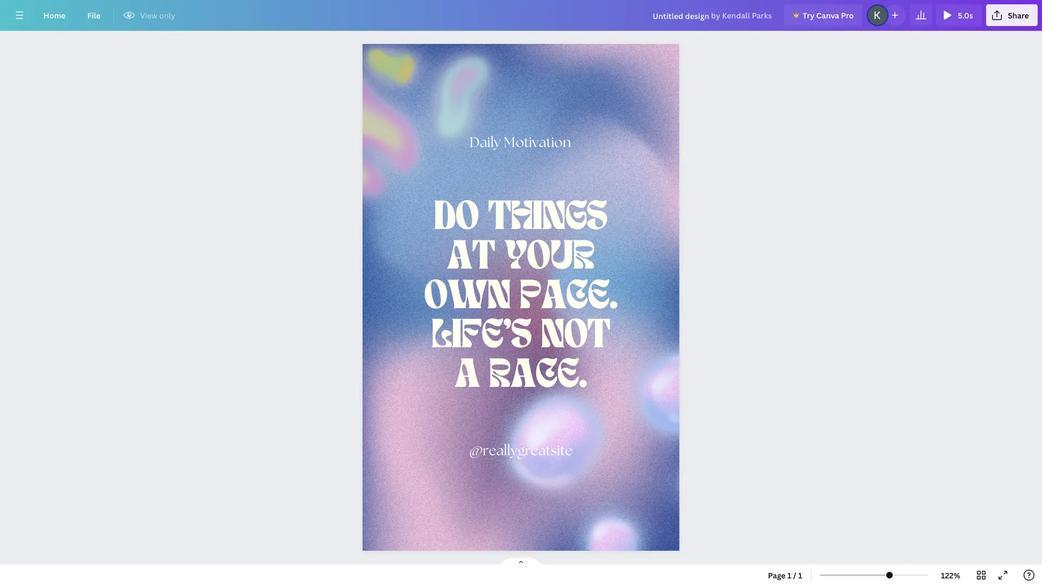 Task type: describe. For each thing, give the bounding box(es) containing it.
kendall
[[722, 11, 750, 21]]

do
[[434, 199, 479, 238]]

pace.
[[520, 278, 618, 317]]

pro
[[841, 10, 854, 20]]

untitled design by kendall parks
[[653, 11, 772, 21]]

file
[[87, 10, 101, 20]]

page 1 / 1
[[768, 570, 803, 581]]

design
[[685, 11, 710, 21]]

view only
[[140, 10, 175, 20]]

parks
[[752, 11, 772, 21]]

122% button
[[933, 567, 969, 584]]

not
[[541, 318, 610, 357]]

@reallygreatsite
[[470, 443, 573, 459]]

page
[[768, 570, 786, 581]]

try
[[803, 10, 815, 20]]

your
[[504, 238, 595, 278]]

motivation
[[504, 134, 571, 150]]

try canva pro
[[803, 10, 854, 20]]

5.0s button
[[937, 4, 982, 26]]

view
[[140, 10, 158, 20]]

only
[[159, 10, 175, 20]]



Task type: locate. For each thing, give the bounding box(es) containing it.
view only status
[[118, 9, 181, 22]]

own
[[424, 278, 511, 317]]

5.0s
[[958, 10, 974, 20]]

canva
[[817, 10, 840, 20]]

1 left /
[[788, 570, 792, 581]]

share
[[1008, 10, 1029, 20]]

show pages image
[[495, 557, 547, 566]]

1 horizontal spatial 1
[[799, 570, 803, 581]]

home
[[43, 10, 66, 20]]

122%
[[941, 570, 961, 581]]

a
[[455, 357, 480, 396]]

main menu bar
[[0, 0, 1043, 31]]

1
[[788, 570, 792, 581], [799, 570, 803, 581]]

at
[[447, 238, 495, 278]]

by
[[711, 11, 721, 21]]

a race.
[[455, 357, 587, 396]]

daily motivation
[[470, 134, 571, 150]]

/
[[794, 570, 797, 581]]

do things at your own pace. life's not
[[424, 199, 618, 357]]

file button
[[79, 4, 109, 26]]

untitled
[[653, 11, 684, 21]]

things
[[488, 199, 608, 238]]

daily
[[470, 134, 501, 150]]

home link
[[35, 4, 74, 26]]

0 horizontal spatial 1
[[788, 570, 792, 581]]

1 right /
[[799, 570, 803, 581]]

life's
[[432, 318, 532, 357]]

1 1 from the left
[[788, 570, 792, 581]]

2 1 from the left
[[799, 570, 803, 581]]

try canva pro button
[[785, 4, 863, 26]]

share button
[[987, 4, 1038, 26]]

race.
[[489, 357, 587, 396]]



Task type: vqa. For each thing, say whether or not it's contained in the screenshot.
All Filters the All
no



